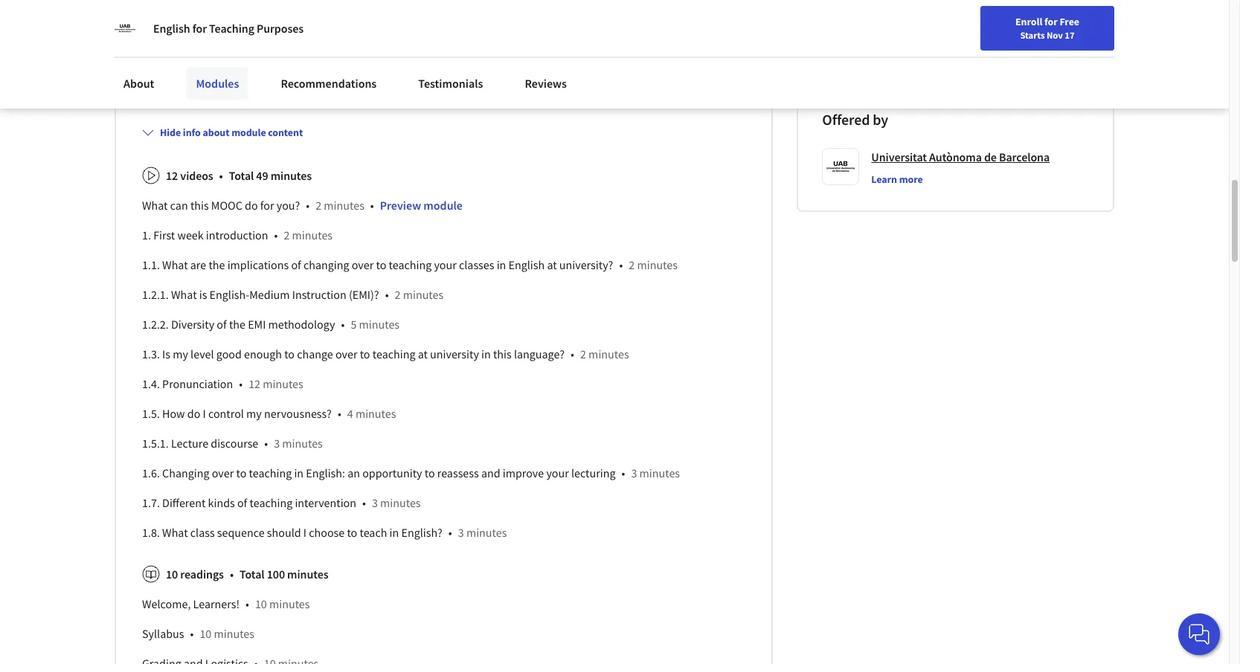 Task type: locate. For each thing, give the bounding box(es) containing it.
1.6.
[[142, 466, 160, 481]]

of up real at the top of the page
[[635, 0, 645, 10]]

do right mooc
[[245, 198, 258, 213]]

i right should
[[304, 525, 307, 540]]

10 readings
[[260, 91, 317, 105], [166, 567, 224, 582]]

0 horizontal spatial at
[[418, 347, 428, 362]]

1 vertical spatial do
[[187, 406, 201, 421]]

testimonials link
[[410, 67, 492, 100]]

0 vertical spatial universitat
[[869, 7, 916, 21]]

hide info about module content region
[[142, 155, 746, 665]]

1.8. what class sequence should i choose to teach in english? • 3 minutes
[[142, 525, 507, 540]]

0 vertical spatial analysing
[[142, 0, 190, 10]]

more
[[900, 172, 924, 186]]

over down '5'
[[336, 347, 358, 362]]

teaching
[[351, 13, 394, 28], [389, 257, 432, 272], [373, 347, 416, 362], [249, 466, 292, 481], [250, 496, 293, 510]]

1 vertical spatial readings
[[180, 567, 224, 582]]

1.4.
[[142, 376, 160, 391]]

videos inside hide info about module content region
[[180, 168, 213, 183]]

info
[[183, 126, 201, 139]]

0 vertical spatial improve
[[409, 13, 451, 28]]

0 horizontal spatial your
[[326, 13, 349, 28]]

university?
[[560, 257, 614, 272]]

english inside button
[[944, 17, 980, 32]]

university
[[430, 347, 479, 362]]

quiz
[[373, 91, 394, 105]]

barcelona for universitat autònoma de barcelona 95,073 learners
[[979, 7, 1023, 21]]

improve inside hide info about module content region
[[503, 466, 544, 481]]

minutes down • total 100 minutes
[[269, 597, 310, 612]]

improve
[[409, 13, 451, 28], [503, 466, 544, 481]]

and right reassess
[[482, 466, 501, 481]]

0 vertical spatial your
[[326, 13, 349, 28]]

2 vertical spatial the
[[229, 317, 246, 332]]

autònoma for universitat autònoma de barcelona 95,073 learners
[[918, 7, 964, 21]]

welcome, learners! • 10 minutes
[[142, 597, 310, 612]]

changing
[[162, 466, 210, 481]]

0 vertical spatial class
[[249, 31, 274, 46]]

•
[[219, 168, 223, 183], [306, 198, 310, 213], [371, 198, 374, 213], [274, 228, 278, 242], [620, 257, 623, 272], [385, 287, 389, 302], [341, 317, 345, 332], [571, 347, 575, 362], [239, 376, 243, 391], [338, 406, 341, 421], [264, 436, 268, 451], [622, 466, 626, 481], [363, 496, 366, 510], [449, 525, 452, 540], [230, 567, 234, 582], [246, 597, 249, 612], [190, 627, 194, 641]]

1 horizontal spatial do
[[245, 198, 258, 213]]

your left classes
[[434, 257, 457, 272]]

0 vertical spatial i
[[203, 406, 206, 421]]

mooc
[[211, 198, 243, 213]]

english for english for teaching purposes
[[153, 21, 190, 36]]

12 videos up 'can'
[[166, 168, 213, 183]]

this left language?
[[493, 347, 512, 362]]

included
[[179, 61, 223, 76]]

aspects).
[[560, 0, 604, 10]]

12
[[166, 91, 178, 105], [166, 168, 178, 183], [249, 376, 261, 391]]

this right 'can'
[[190, 198, 209, 213]]

about
[[203, 126, 230, 139]]

1.1. what are the implications of changing over to teaching your classes in english at university? • 2 minutes
[[142, 257, 678, 272]]

analysing
[[142, 0, 190, 10], [568, 13, 616, 28]]

0 horizontal spatial de
[[966, 7, 977, 21]]

for left later
[[325, 31, 339, 46]]

1 vertical spatial and
[[682, 13, 701, 28]]

0 vertical spatial module
[[232, 126, 266, 139]]

• up teach
[[363, 496, 366, 510]]

a right as
[[289, 31, 295, 46]]

1 horizontal spatial improve
[[503, 466, 544, 481]]

0 horizontal spatial class
[[190, 525, 215, 540]]

0 horizontal spatial module
[[232, 126, 266, 139]]

what right 1.8.
[[162, 525, 188, 540]]

0 horizontal spatial a
[[190, 31, 196, 46]]

minutes right the lecturing on the bottom of page
[[640, 466, 680, 481]]

class inside hide info about module content region
[[190, 525, 215, 540]]

3 right all
[[860, 58, 865, 71]]

improve down motivational
[[409, 13, 451, 28]]

for inside hide info about module content region
[[260, 198, 274, 213]]

• right syllabus
[[190, 627, 194, 641]]

for up nov
[[1045, 15, 1058, 28]]

english up what's included
[[153, 21, 190, 36]]

autònoma
[[918, 7, 964, 21], [930, 149, 982, 164]]

1 vertical spatial the
[[209, 257, 225, 272]]

• right the lecturing on the bottom of page
[[622, 466, 626, 481]]

the left emi
[[229, 317, 246, 332]]

module right preview
[[424, 198, 463, 213]]

1 horizontal spatial my
[[246, 406, 262, 421]]

0 vertical spatial total
[[229, 168, 254, 183]]

1 vertical spatial this
[[493, 347, 512, 362]]

0 vertical spatial readings
[[275, 91, 317, 105]]

minutes right "english?"
[[467, 525, 507, 540]]

implications
[[227, 257, 289, 272]]

to left 'change'
[[284, 347, 295, 362]]

0 vertical spatial 10 readings
[[260, 91, 317, 105]]

0 vertical spatial over
[[352, 257, 374, 272]]

0 vertical spatial the
[[193, 0, 209, 10]]

teach
[[360, 525, 387, 540]]

2 videos from the top
[[180, 168, 213, 183]]

videos
[[180, 91, 213, 105], [180, 168, 213, 183]]

barcelona for universitat autònoma de barcelona
[[1000, 149, 1050, 164]]

change
[[297, 347, 333, 362]]

minutes right language?
[[589, 347, 629, 362]]

12 down enough
[[249, 376, 261, 391]]

the right 'are'
[[209, 257, 225, 272]]

my right is at the bottom
[[173, 347, 188, 362]]

view all 3 instructors button
[[823, 57, 917, 72]]

this
[[190, 198, 209, 213], [493, 347, 512, 362]]

2 horizontal spatial english
[[944, 17, 980, 32]]

i
[[203, 406, 206, 421], [304, 525, 307, 540]]

for
[[1045, 15, 1058, 28], [193, 21, 207, 36], [325, 31, 339, 46], [260, 198, 274, 213]]

1
[[365, 91, 371, 105]]

de for universitat autònoma de barcelona
[[985, 149, 997, 164]]

what left is
[[171, 287, 197, 302]]

10 readings inside hide info about module content region
[[166, 567, 224, 582]]

readings up learners! on the bottom left of the page
[[180, 567, 224, 582]]

instruction
[[292, 287, 347, 302]]

12 videos
[[166, 91, 213, 105], [166, 168, 213, 183]]

1 vertical spatial autònoma
[[930, 149, 982, 164]]

universitat inside universitat autònoma de barcelona 95,073 learners
[[869, 7, 916, 21]]

0 horizontal spatial i
[[203, 406, 206, 421]]

0 horizontal spatial readings
[[180, 567, 224, 582]]

1 vertical spatial barcelona
[[1000, 149, 1050, 164]]

chat with us image
[[1188, 623, 1212, 647]]

offered by
[[823, 110, 889, 129]]

to left teach
[[347, 525, 357, 540]]

the for of
[[229, 317, 246, 332]]

offered
[[823, 110, 870, 129]]

de
[[966, 7, 977, 21], [985, 149, 997, 164]]

is
[[199, 287, 207, 302]]

0 vertical spatial do
[[245, 198, 258, 213]]

class left as
[[249, 31, 274, 46]]

at left university?
[[547, 257, 557, 272]]

0 vertical spatial de
[[966, 7, 977, 21]]

0 vertical spatial autònoma
[[918, 7, 964, 21]]

all
[[847, 58, 858, 71]]

readings up content
[[275, 91, 317, 105]]

total left 100
[[240, 567, 265, 582]]

the inside analysing the critical issues (contextual, linguistic, motivational and methodological aspects). level of english. managing anxiety. improve through re-thinking your teaching to improve it. teachers' discourse. analysing real practice and choosing a particular class as a basis for later course work.
[[193, 0, 209, 10]]

1.5.  how do i control my nervousness? • 4 minutes
[[142, 406, 396, 421]]

universitat for universitat autònoma de barcelona
[[872, 149, 927, 164]]

2 right language?
[[581, 347, 587, 362]]

1 vertical spatial videos
[[180, 168, 213, 183]]

0 vertical spatial videos
[[180, 91, 213, 105]]

my right control
[[246, 406, 262, 421]]

videos down included
[[180, 91, 213, 105]]

2 right you? at the left of the page
[[316, 198, 322, 213]]

0 vertical spatial at
[[547, 257, 557, 272]]

None search field
[[212, 9, 569, 39]]

class down "different"
[[190, 525, 215, 540]]

issues
[[248, 0, 278, 10]]

1 horizontal spatial and
[[482, 466, 501, 481]]

minutes right 49
[[271, 168, 312, 183]]

1 vertical spatial at
[[418, 347, 428, 362]]

to up work.
[[397, 13, 407, 28]]

over up kinds
[[212, 466, 234, 481]]

1 vertical spatial your
[[434, 257, 457, 272]]

1 vertical spatial module
[[424, 198, 463, 213]]

1 horizontal spatial de
[[985, 149, 997, 164]]

a down improve in the top left of the page
[[190, 31, 196, 46]]

minutes down 1.1. what are the implications of changing over to teaching your classes in english at university? • 2 minutes
[[403, 287, 444, 302]]

emi
[[248, 317, 266, 332]]

module
[[232, 126, 266, 139], [424, 198, 463, 213]]

12 up 'can'
[[166, 168, 178, 183]]

to up (emi)?
[[376, 257, 387, 272]]

your
[[326, 13, 349, 28], [434, 257, 457, 272], [547, 466, 569, 481]]

at left university
[[418, 347, 428, 362]]

1 horizontal spatial class
[[249, 31, 274, 46]]

10 readings up learners! on the bottom left of the page
[[166, 567, 224, 582]]

1 12 videos from the top
[[166, 91, 213, 105]]

10 down 100
[[255, 597, 267, 612]]

learn more
[[872, 172, 924, 186]]

1.3.
[[142, 347, 160, 362]]

basis
[[298, 31, 323, 46]]

1 vertical spatial universitat
[[872, 149, 927, 164]]

1 horizontal spatial a
[[289, 31, 295, 46]]

i left control
[[203, 406, 206, 421]]

1 vertical spatial de
[[985, 149, 997, 164]]

in right teach
[[390, 525, 399, 540]]

class
[[249, 31, 274, 46], [190, 525, 215, 540]]

autònoma inside universitat autònoma de barcelona 95,073 learners
[[918, 7, 964, 21]]

minutes right 4
[[356, 406, 396, 421]]

1.
[[142, 228, 151, 242]]

2 horizontal spatial and
[[682, 13, 701, 28]]

universitat for universitat autònoma de barcelona 95,073 learners
[[869, 7, 916, 21]]

universitat up learn more at the right of page
[[872, 149, 927, 164]]

0 horizontal spatial my
[[173, 347, 188, 362]]

enroll for free starts nov 17
[[1016, 15, 1080, 41]]

view
[[823, 58, 845, 71]]

1 horizontal spatial analysing
[[568, 13, 616, 28]]

control
[[208, 406, 244, 421]]

total for total 49 minutes
[[229, 168, 254, 183]]

modules
[[196, 76, 239, 91]]

0 horizontal spatial analysing
[[142, 0, 190, 10]]

• up mooc
[[219, 168, 223, 183]]

the
[[193, 0, 209, 10], [209, 257, 225, 272], [229, 317, 246, 332]]

1 horizontal spatial english
[[509, 257, 545, 272]]

1 vertical spatial class
[[190, 525, 215, 540]]

pronunciation
[[162, 376, 233, 391]]

barcelona inside universitat autònoma de barcelona 95,073 learners
[[979, 7, 1023, 21]]

1 horizontal spatial module
[[424, 198, 463, 213]]

1 vertical spatial total
[[240, 567, 265, 582]]

0 horizontal spatial 10 readings
[[166, 567, 224, 582]]

1 horizontal spatial this
[[493, 347, 512, 362]]

sequence
[[217, 525, 265, 540]]

and down the managing at top
[[682, 13, 701, 28]]

1 vertical spatial 12 videos
[[166, 168, 213, 183]]

10 up welcome,
[[166, 567, 178, 582]]

do right how
[[187, 406, 201, 421]]

• left '5'
[[341, 317, 345, 332]]

2 12 videos from the top
[[166, 168, 213, 183]]

minutes right you? at the left of the page
[[324, 198, 365, 213]]

real
[[618, 13, 637, 28]]

in right classes
[[497, 257, 506, 272]]

0 vertical spatial 12 videos
[[166, 91, 213, 105]]

1 vertical spatial i
[[304, 525, 307, 540]]

de inside universitat autònoma de barcelona 95,073 learners
[[966, 7, 977, 21]]

0 vertical spatial and
[[458, 0, 477, 10]]

de inside "universitat autònoma de barcelona" link
[[985, 149, 997, 164]]

readings inside hide info about module content region
[[180, 567, 224, 582]]

0 horizontal spatial improve
[[409, 13, 451, 28]]

1 vertical spatial my
[[246, 406, 262, 421]]

for left you? at the left of the page
[[260, 198, 274, 213]]

syllabus
[[142, 627, 184, 641]]

of up "1.2.1. what is english-medium instruction (emi)? • 2 minutes"
[[291, 257, 301, 272]]

minutes right '5'
[[359, 317, 400, 332]]

3
[[860, 58, 865, 71], [274, 436, 280, 451], [632, 466, 637, 481], [372, 496, 378, 510], [458, 525, 464, 540]]

teaching
[[209, 21, 254, 36]]

improve right reassess
[[503, 466, 544, 481]]

english right classes
[[509, 257, 545, 272]]

improve
[[183, 13, 225, 28]]

universitat autònoma de barcelona 95,073 learners
[[869, 7, 1023, 37]]

0 horizontal spatial and
[[458, 0, 477, 10]]

english for english
[[944, 17, 980, 32]]

learners
[[954, 24, 989, 37]]

1 vertical spatial analysing
[[568, 13, 616, 28]]

1 horizontal spatial at
[[547, 257, 557, 272]]

teaching down linguistic,
[[351, 13, 394, 28]]

2 vertical spatial your
[[547, 466, 569, 481]]

1 vertical spatial 10 readings
[[166, 567, 224, 582]]

view all 3 instructors
[[823, 58, 917, 71]]

2 down you? at the left of the page
[[284, 228, 290, 242]]

0 horizontal spatial english
[[153, 21, 190, 36]]

1 vertical spatial improve
[[503, 466, 544, 481]]

• down you? at the left of the page
[[274, 228, 278, 242]]

1 horizontal spatial i
[[304, 525, 307, 540]]

to down discourse
[[236, 466, 247, 481]]

barcelona
[[979, 7, 1023, 21], [1000, 149, 1050, 164]]

0 horizontal spatial this
[[190, 198, 209, 213]]

of inside analysing the critical issues (contextual, linguistic, motivational and methodological aspects). level of english. managing anxiety. improve through re-thinking your teaching to improve it. teachers' discourse. analysing real practice and choosing a particular class as a basis for later course work.
[[635, 0, 645, 10]]

0 vertical spatial barcelona
[[979, 7, 1023, 21]]

welcome,
[[142, 597, 191, 612]]

a
[[190, 31, 196, 46], [289, 31, 295, 46]]

• right you? at the left of the page
[[306, 198, 310, 213]]

what
[[142, 198, 168, 213], [162, 257, 188, 272], [171, 287, 197, 302], [162, 525, 188, 540]]

what left 'are'
[[162, 257, 188, 272]]

2 horizontal spatial your
[[547, 466, 569, 481]]

particular
[[198, 31, 247, 46]]

module right about
[[232, 126, 266, 139]]

universitat up instructors
[[869, 7, 916, 21]]

2 vertical spatial and
[[482, 466, 501, 481]]



Task type: vqa. For each thing, say whether or not it's contained in the screenshot.
videos to the top
yes



Task type: describe. For each thing, give the bounding box(es) containing it.
good
[[216, 347, 242, 362]]

autònoma for universitat autònoma de barcelona
[[930, 149, 982, 164]]

0 vertical spatial this
[[190, 198, 209, 213]]

intervention
[[295, 496, 357, 510]]

class inside analysing the critical issues (contextual, linguistic, motivational and methodological aspects). level of english. managing anxiety. improve through re-thinking your teaching to improve it. teachers' discourse. analysing real practice and choosing a particular class as a basis for later course work.
[[249, 31, 274, 46]]

1 quiz
[[365, 91, 394, 105]]

1.2.2.
[[142, 317, 169, 332]]

0 horizontal spatial do
[[187, 406, 201, 421]]

2 down 1.1. what are the implications of changing over to teaching your classes in english at university? • 2 minutes
[[395, 287, 401, 302]]

minutes down welcome, learners! • 10 minutes
[[214, 627, 255, 641]]

• total 100 minutes
[[230, 567, 329, 582]]

1.1.
[[142, 257, 160, 272]]

level
[[191, 347, 214, 362]]

through
[[227, 13, 267, 28]]

1.5.
[[142, 406, 160, 421]]

de for universitat autònoma de barcelona 95,073 learners
[[966, 7, 977, 21]]

what's included
[[142, 61, 223, 76]]

total for total 100 minutes
[[240, 567, 265, 582]]

1 horizontal spatial readings
[[275, 91, 317, 105]]

it.
[[453, 13, 463, 28]]

what left 'can'
[[142, 198, 168, 213]]

• right learners! on the bottom left of the page
[[246, 597, 249, 612]]

0 vertical spatial my
[[173, 347, 188, 362]]

10 up content
[[260, 91, 272, 105]]

classes
[[459, 257, 495, 272]]

choosing
[[142, 31, 187, 46]]

how
[[162, 406, 185, 421]]

purposes
[[257, 21, 304, 36]]

1.2.1.
[[142, 287, 169, 302]]

3 inside view all 3 instructors button
[[860, 58, 865, 71]]

preview module link
[[380, 198, 463, 213]]

first
[[153, 228, 175, 242]]

in left 'english:' at the left of the page
[[294, 466, 304, 481]]

module inside dropdown button
[[232, 126, 266, 139]]

learn
[[872, 172, 898, 186]]

in right university
[[482, 347, 491, 362]]

minutes right 100
[[287, 567, 329, 582]]

changing
[[304, 257, 350, 272]]

as
[[276, 31, 287, 46]]

learn more button
[[872, 172, 924, 187]]

95,073
[[923, 24, 951, 37]]

(contextual,
[[280, 0, 339, 10]]

1 horizontal spatial 10 readings
[[260, 91, 317, 105]]

linguistic,
[[342, 0, 390, 10]]

2 vertical spatial over
[[212, 466, 234, 481]]

learners!
[[193, 597, 240, 612]]

• total 49 minutes
[[219, 168, 312, 183]]

instructors
[[867, 58, 917, 71]]

2 a from the left
[[289, 31, 295, 46]]

(emi)?
[[349, 287, 379, 302]]

what for 1.1.
[[162, 257, 188, 272]]

choose
[[309, 525, 345, 540]]

what can this mooc do for you? • 2 minutes • preview module
[[142, 198, 463, 213]]

what for 1.2.1.
[[171, 287, 197, 302]]

for inside analysing the critical issues (contextual, linguistic, motivational and methodological aspects). level of english. managing anxiety. improve through re-thinking your teaching to improve it. teachers' discourse. analysing real practice and choosing a particular class as a basis for later course work.
[[325, 31, 339, 46]]

• up welcome, learners! • 10 minutes
[[230, 567, 234, 582]]

• right university?
[[620, 257, 623, 272]]

1.5.1.
[[142, 436, 169, 451]]

universitat autònoma de barcelona image
[[115, 18, 135, 39]]

hide info about module content button
[[136, 119, 309, 146]]

show notifications image
[[1029, 19, 1047, 36]]

teaching up should
[[250, 496, 293, 510]]

discourse
[[211, 436, 259, 451]]

english button
[[917, 0, 1007, 48]]

english?
[[402, 525, 443, 540]]

minutes right university?
[[638, 257, 678, 272]]

17
[[1065, 29, 1075, 41]]

and inside hide info about module content region
[[482, 466, 501, 481]]

should
[[267, 525, 301, 540]]

minutes up 1.5.  how do i control my nervousness? • 4 minutes at the bottom left of page
[[263, 376, 303, 391]]

• right (emi)?
[[385, 287, 389, 302]]

1 vertical spatial 12
[[166, 168, 178, 183]]

1 horizontal spatial your
[[434, 257, 457, 272]]

minutes down what can this mooc do for you? • 2 minutes • preview module
[[292, 228, 333, 242]]

nov
[[1047, 29, 1064, 41]]

reviews
[[525, 76, 567, 91]]

an
[[348, 466, 360, 481]]

analysing the critical issues (contextual, linguistic, motivational and methodological aspects). level of english. managing anxiety. improve through re-thinking your teaching to improve it. teachers' discourse. analysing real practice and choosing a particular class as a basis for later course work.
[[142, 0, 738, 46]]

week
[[177, 228, 204, 242]]

• down 1.5.  how do i control my nervousness? • 4 minutes at the bottom left of page
[[264, 436, 268, 451]]

3 right "english?"
[[458, 525, 464, 540]]

of right kinds
[[237, 496, 247, 510]]

1.7. different kinds of teaching intervention • 3 minutes
[[142, 496, 421, 510]]

1 videos from the top
[[180, 91, 213, 105]]

for left the 'teaching' on the top of the page
[[193, 21, 207, 36]]

work.
[[402, 31, 431, 46]]

teachers'
[[466, 13, 513, 28]]

1 vertical spatial over
[[336, 347, 358, 362]]

diversity
[[171, 317, 214, 332]]

english-
[[210, 287, 250, 302]]

• right "english?"
[[449, 525, 452, 540]]

modules link
[[187, 67, 248, 100]]

3 up teach
[[372, 496, 378, 510]]

to right 'change'
[[360, 347, 370, 362]]

motivational
[[392, 0, 455, 10]]

1.3.  is my level good enough to change over to teaching at university in this language? • 2 minutes
[[142, 347, 629, 362]]

1 a from the left
[[190, 31, 196, 46]]

english for teaching purposes
[[153, 21, 304, 36]]

can
[[170, 198, 188, 213]]

practice
[[640, 13, 679, 28]]

3 right the lecturing on the bottom of page
[[632, 466, 637, 481]]

introduction
[[206, 228, 268, 242]]

your inside analysing the critical issues (contextual, linguistic, motivational and methodological aspects). level of english. managing anxiety. improve through re-thinking your teaching to improve it. teachers' discourse. analysing real practice and choosing a particular class as a basis for later course work.
[[326, 13, 349, 28]]

• left 4
[[338, 406, 341, 421]]

• down good at the left of the page
[[239, 376, 243, 391]]

10 down learners! on the bottom left of the page
[[200, 627, 212, 641]]

module inside region
[[424, 198, 463, 213]]

teaching inside analysing the critical issues (contextual, linguistic, motivational and methodological aspects). level of english. managing anxiety. improve through re-thinking your teaching to improve it. teachers' discourse. analysing real practice and choosing a particular class as a basis for later course work.
[[351, 13, 394, 28]]

teaching left university
[[373, 347, 416, 362]]

opportunity
[[363, 466, 422, 481]]

3 down 1.5.  how do i control my nervousness? • 4 minutes at the bottom left of page
[[274, 436, 280, 451]]

to inside analysing the critical issues (contextual, linguistic, motivational and methodological aspects). level of english. managing anxiety. improve through re-thinking your teaching to improve it. teachers' discourse. analysing real practice and choosing a particular class as a basis for later course work.
[[397, 13, 407, 28]]

for inside the enroll for free starts nov 17
[[1045, 15, 1058, 28]]

recommendations
[[281, 76, 377, 91]]

1.8.
[[142, 525, 160, 540]]

to left reassess
[[425, 466, 435, 481]]

universitat autònoma de barcelona link
[[872, 148, 1050, 166]]

of right diversity
[[217, 317, 227, 332]]

improve inside analysing the critical issues (contextual, linguistic, motivational and methodological aspects). level of english. managing anxiety. improve through re-thinking your teaching to improve it. teachers' discourse. analysing real practice and choosing a particular class as a basis for later course work.
[[409, 13, 451, 28]]

enroll
[[1016, 15, 1043, 28]]

• right language?
[[571, 347, 575, 362]]

content
[[268, 126, 303, 139]]

1.5.1. lecture discourse • 3 minutes
[[142, 436, 323, 451]]

lecture
[[171, 436, 209, 451]]

minutes down opportunity
[[380, 496, 421, 510]]

nervousness?
[[264, 406, 332, 421]]

12 videos inside hide info about module content region
[[166, 168, 213, 183]]

minutes down nervousness? in the left of the page
[[282, 436, 323, 451]]

is
[[162, 347, 170, 362]]

teaching up the 1.7. different kinds of teaching intervention • 3 minutes
[[249, 466, 292, 481]]

1. first week introduction • 2 minutes
[[142, 228, 333, 242]]

you?
[[277, 198, 300, 213]]

the for are
[[209, 257, 225, 272]]

what for 1.8.
[[162, 525, 188, 540]]

methodological
[[479, 0, 558, 10]]

teaching down preview
[[389, 257, 432, 272]]

english.
[[647, 0, 687, 10]]

preview
[[380, 198, 421, 213]]

2 right university?
[[629, 257, 635, 272]]

0 vertical spatial 12
[[166, 91, 178, 105]]

english inside hide info about module content region
[[509, 257, 545, 272]]

5
[[351, 317, 357, 332]]

• left preview
[[371, 198, 374, 213]]

2 vertical spatial 12
[[249, 376, 261, 391]]

49
[[256, 168, 268, 183]]

info about module content element
[[136, 113, 746, 665]]

methodology
[[268, 317, 335, 332]]

kinds
[[208, 496, 235, 510]]

4
[[347, 406, 353, 421]]

100
[[267, 567, 285, 582]]



